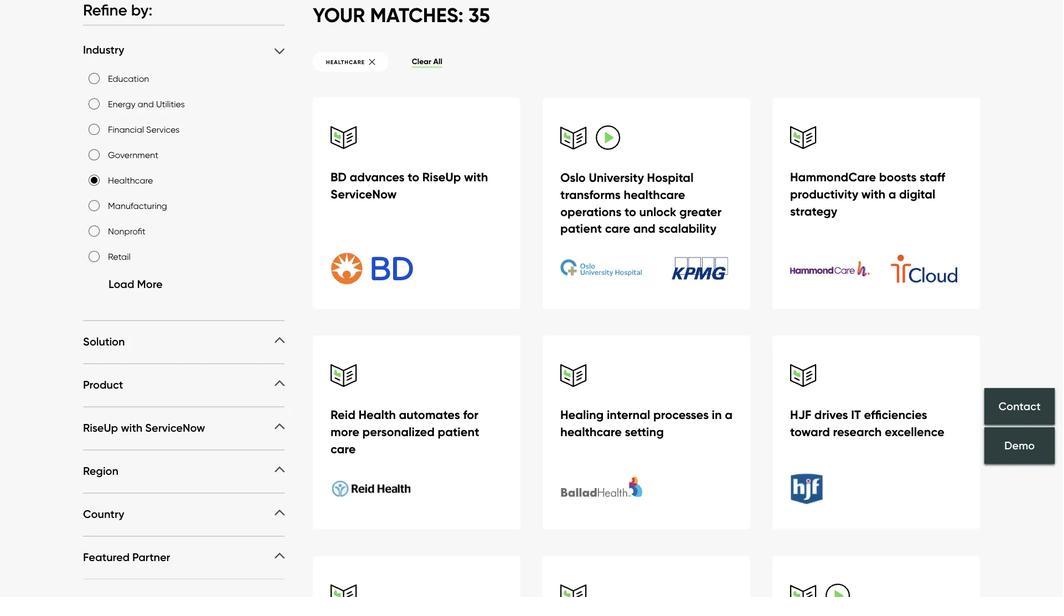 Task type: vqa. For each thing, say whether or not it's contained in the screenshot.
second "SERVICENOW" from the bottom
no



Task type: locate. For each thing, give the bounding box(es) containing it.
greater
[[679, 204, 722, 219]]

automates
[[399, 408, 460, 423]]

riseup inside popup button
[[83, 421, 118, 435]]

healthcare down government
[[108, 175, 153, 186]]

care down operations
[[605, 221, 630, 236]]

with inside hammondcare boosts staff productivity with a digital strategy
[[861, 187, 885, 202]]

a right in
[[725, 408, 733, 423]]

healthcare inside healing internal processes in a healthcare setting
[[560, 425, 622, 440]]

care down more
[[331, 442, 356, 457]]

utilities
[[156, 98, 185, 109]]

and right energy
[[138, 98, 154, 109]]

and down unlock
[[633, 221, 655, 236]]

a down boosts
[[888, 187, 896, 202]]

patient down operations
[[560, 221, 602, 236]]

healthcare option
[[89, 175, 100, 186]]

1 vertical spatial care
[[331, 442, 356, 457]]

0 horizontal spatial oslo university hospital image
[[560, 252, 642, 286]]

efficiencies
[[864, 408, 927, 423]]

1 horizontal spatial a
[[888, 187, 896, 202]]

your matches: 35
[[313, 3, 490, 28]]

education
[[108, 73, 149, 84]]

product
[[83, 378, 123, 392]]

productivity
[[790, 187, 858, 202]]

operations
[[560, 204, 621, 219]]

more
[[331, 425, 359, 440]]

energy and utilities option
[[89, 98, 100, 109]]

0 vertical spatial riseup
[[422, 170, 461, 185]]

in
[[712, 408, 722, 423]]

0 horizontal spatial hammondcare image
[[790, 252, 872, 286]]

healthcare down healing
[[560, 425, 622, 440]]

2 oslo university hospital image from the left
[[646, 252, 728, 286]]

0 vertical spatial servicenow
[[331, 187, 397, 202]]

0 vertical spatial a
[[888, 187, 896, 202]]

refine
[[83, 0, 127, 19]]

healthcare
[[624, 187, 685, 202], [560, 425, 622, 440]]

1 vertical spatial servicenow
[[145, 421, 205, 435]]

0 horizontal spatial servicenow
[[145, 421, 205, 435]]

servicenow down product dropdown button
[[145, 421, 205, 435]]

healthcare up unlock
[[624, 187, 685, 202]]

advances
[[350, 170, 405, 185]]

oslo
[[560, 170, 586, 185]]

2 horizontal spatial with
[[861, 187, 885, 202]]

1 horizontal spatial servicenow
[[331, 187, 397, 202]]

transforms
[[560, 187, 621, 202]]

it
[[851, 408, 861, 423]]

0 vertical spatial with
[[464, 170, 488, 185]]

1 horizontal spatial hammondcare image
[[876, 252, 958, 286]]

load more button
[[89, 275, 163, 294]]

care
[[605, 221, 630, 236], [331, 442, 356, 457]]

and inside oslo university hospital transforms healthcare operations to unlock greater patient care and scalability
[[633, 221, 655, 236]]

1 horizontal spatial healthcare
[[624, 187, 685, 202]]

1 vertical spatial patient
[[438, 425, 479, 440]]

care inside reid health automates for more personalized patient care
[[331, 442, 356, 457]]

1 hammondcare image from the left
[[790, 252, 872, 286]]

2 hammondcare image from the left
[[876, 252, 958, 286]]

hammondcare
[[790, 170, 876, 185]]

patient
[[560, 221, 602, 236], [438, 425, 479, 440]]

bd advances to riseup with servicenow
[[331, 170, 488, 202]]

0 vertical spatial healthcare
[[326, 59, 365, 66]]

boosts
[[879, 170, 917, 185]]

1 vertical spatial healthcare
[[108, 175, 153, 186]]

oslo university hospital image
[[560, 252, 642, 286], [646, 252, 728, 286]]

2 vertical spatial with
[[121, 421, 142, 435]]

riseup with servicenow
[[83, 421, 205, 435]]

solution button
[[83, 335, 284, 349]]

hammondcare image
[[790, 252, 872, 286], [876, 252, 958, 286]]

manufacturing
[[108, 200, 167, 211]]

partner
[[132, 551, 170, 565]]

industry
[[83, 43, 124, 57]]

healthcare down 'your'
[[326, 59, 365, 66]]

1 horizontal spatial and
[[633, 221, 655, 236]]

to left unlock
[[625, 204, 636, 219]]

0 horizontal spatial with
[[121, 421, 142, 435]]

0 horizontal spatial patient
[[438, 425, 479, 440]]

with for riseup
[[464, 170, 488, 185]]

0 horizontal spatial and
[[138, 98, 154, 109]]

0 horizontal spatial a
[[725, 408, 733, 423]]

0 horizontal spatial care
[[331, 442, 356, 457]]

with inside "riseup with servicenow" popup button
[[121, 421, 142, 435]]

1 horizontal spatial to
[[625, 204, 636, 219]]

0 vertical spatial patient
[[560, 221, 602, 236]]

to right the advances
[[408, 170, 419, 185]]

university
[[589, 170, 644, 185]]

care inside oslo university hospital transforms healthcare operations to unlock greater patient care and scalability
[[605, 221, 630, 236]]

servicenow down the advances
[[331, 187, 397, 202]]

0 vertical spatial healthcare
[[624, 187, 685, 202]]

0 horizontal spatial to
[[408, 170, 419, 185]]

oslo university hospital transforms healthcare operations to unlock greater patient care and scalability
[[560, 170, 722, 236]]

with for productivity
[[861, 187, 885, 202]]

region
[[83, 465, 118, 478]]

patient down for
[[438, 425, 479, 440]]

clear
[[412, 57, 431, 67]]

clear all link
[[412, 57, 442, 68]]

1 horizontal spatial oslo university hospital image
[[646, 252, 728, 286]]

hjf drives it efficiencies toward research excellence
[[790, 408, 944, 440]]

0 horizontal spatial riseup
[[83, 421, 118, 435]]

bd
[[331, 170, 347, 185]]

1 vertical spatial to
[[625, 204, 636, 219]]

unlock
[[639, 204, 676, 219]]

a inside healing internal processes in a healthcare setting
[[725, 408, 733, 423]]

1 vertical spatial with
[[861, 187, 885, 202]]

hospital
[[647, 170, 694, 185]]

research
[[833, 425, 882, 440]]

with inside bd advances to riseup with servicenow
[[464, 170, 488, 185]]

staff
[[920, 170, 945, 185]]

0 vertical spatial to
[[408, 170, 419, 185]]

riseup
[[422, 170, 461, 185], [83, 421, 118, 435]]

to inside bd advances to riseup with servicenow
[[408, 170, 419, 185]]

more
[[137, 277, 163, 291]]

to
[[408, 170, 419, 185], [625, 204, 636, 219]]

energy and utilities
[[108, 98, 185, 109]]

0 horizontal spatial healthcare
[[560, 425, 622, 440]]

reid
[[331, 408, 355, 423]]

1 horizontal spatial care
[[605, 221, 630, 236]]

reid health automates for more personalized patient care
[[331, 408, 479, 457]]

1 vertical spatial and
[[633, 221, 655, 236]]

and
[[138, 98, 154, 109], [633, 221, 655, 236]]

patient inside oslo university hospital transforms healthcare operations to unlock greater patient care and scalability
[[560, 221, 602, 236]]

all
[[433, 57, 442, 67]]

1 horizontal spatial patient
[[560, 221, 602, 236]]

country button
[[83, 507, 284, 522]]

1 horizontal spatial with
[[464, 170, 488, 185]]

a
[[888, 187, 896, 202], [725, 408, 733, 423]]

your
[[313, 3, 365, 28]]

1 vertical spatial a
[[725, 408, 733, 423]]

with
[[464, 170, 488, 185], [861, 187, 885, 202], [121, 421, 142, 435]]

1 horizontal spatial healthcare
[[326, 59, 365, 66]]

digital
[[899, 187, 935, 202]]

ballad health image
[[560, 472, 643, 507]]

servicenow
[[331, 187, 397, 202], [145, 421, 205, 435]]

healthcare
[[326, 59, 365, 66], [108, 175, 153, 186]]

1 vertical spatial healthcare
[[560, 425, 622, 440]]

1 horizontal spatial riseup
[[422, 170, 461, 185]]

toward
[[790, 425, 830, 440]]

riseup with servicenow button
[[83, 421, 284, 436]]

0 vertical spatial care
[[605, 221, 630, 236]]

1 vertical spatial riseup
[[83, 421, 118, 435]]

reid health image
[[331, 472, 414, 507]]



Task type: describe. For each thing, give the bounding box(es) containing it.
0 vertical spatial and
[[138, 98, 154, 109]]

clear all
[[412, 57, 442, 67]]

excellence
[[885, 425, 944, 440]]

a inside hammondcare boosts staff productivity with a digital strategy
[[888, 187, 896, 202]]

becton dickinson riseup image
[[331, 252, 414, 286]]

riseup inside bd advances to riseup with servicenow
[[422, 170, 461, 185]]

to inside oslo university hospital transforms healthcare operations to unlock greater patient care and scalability
[[625, 204, 636, 219]]

financial services
[[108, 124, 180, 135]]

health
[[358, 408, 396, 423]]

strategy
[[790, 204, 837, 219]]

financial
[[108, 124, 144, 135]]

education option
[[89, 73, 100, 84]]

internal
[[607, 408, 650, 423]]

scalability
[[659, 221, 716, 236]]

region button
[[83, 464, 284, 479]]

nonprofit option
[[89, 226, 100, 237]]

product button
[[83, 378, 284, 392]]

setting
[[625, 425, 664, 440]]

government
[[108, 149, 158, 160]]

matches:
[[370, 3, 463, 28]]

by:
[[131, 0, 153, 19]]

manufacturing option
[[89, 200, 100, 211]]

country
[[83, 508, 124, 522]]

0 horizontal spatial healthcare
[[108, 175, 153, 186]]

healthcare inside oslo university hospital transforms healthcare operations to unlock greater patient care and scalability
[[624, 187, 685, 202]]

servicenow inside popup button
[[145, 421, 205, 435]]

services
[[146, 124, 180, 135]]

energy
[[108, 98, 135, 109]]

featured
[[83, 551, 130, 565]]

35
[[468, 3, 490, 28]]

hjf
[[790, 408, 811, 423]]

hammondcare boosts staff productivity with a digital strategy
[[790, 170, 945, 219]]

featured partner button
[[83, 551, 284, 565]]

hjf – servicenow – customer story image
[[790, 472, 873, 507]]

drives
[[814, 408, 848, 423]]

financial services option
[[89, 124, 100, 135]]

retail option
[[89, 251, 100, 262]]

load
[[109, 277, 134, 291]]

patient inside reid health automates for more personalized patient care
[[438, 425, 479, 440]]

refine by:
[[83, 0, 153, 19]]

nonprofit
[[108, 226, 146, 236]]

servicenow inside bd advances to riseup with servicenow
[[331, 187, 397, 202]]

processes
[[653, 408, 709, 423]]

1 oslo university hospital image from the left
[[560, 252, 642, 286]]

personalized
[[362, 425, 435, 440]]

healing internal processes in a healthcare setting
[[560, 408, 733, 440]]

healing
[[560, 408, 604, 423]]

retail
[[108, 251, 131, 262]]

featured partner
[[83, 551, 170, 565]]

load more
[[109, 277, 163, 291]]

government option
[[89, 149, 100, 160]]

solution
[[83, 335, 125, 349]]

industry button
[[83, 42, 284, 57]]

for
[[463, 408, 478, 423]]



